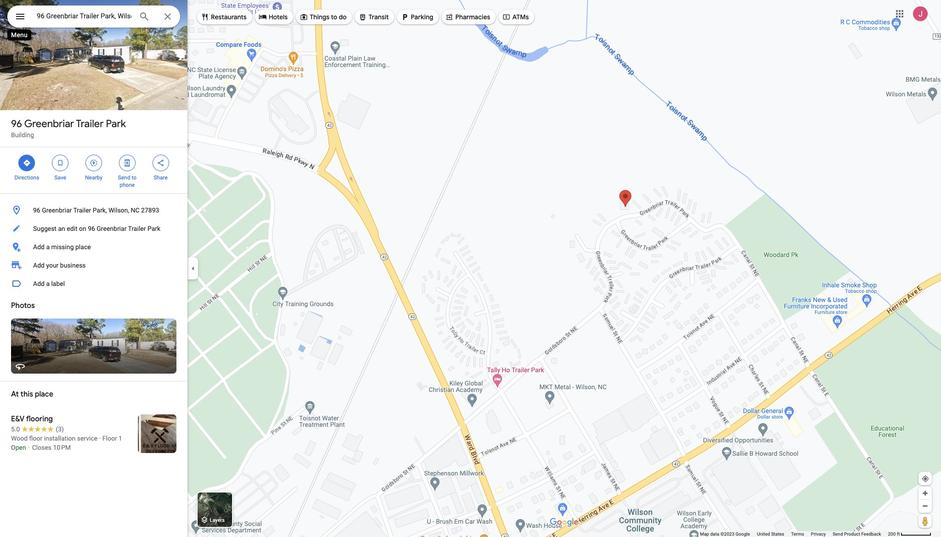 Task type: locate. For each thing, give the bounding box(es) containing it.

[[503, 12, 511, 22]]

park up 
[[106, 118, 126, 131]]


[[56, 158, 64, 168]]


[[401, 12, 409, 22]]

hotels
[[269, 13, 288, 21]]

96 for park,
[[33, 207, 40, 214]]

1 vertical spatial 96
[[33, 207, 40, 214]]

to left 'do'
[[331, 13, 337, 21]]

0 horizontal spatial place
[[35, 390, 53, 400]]

show street view coverage image
[[919, 515, 932, 529]]

a left missing
[[46, 244, 50, 251]]

parking
[[411, 13, 434, 21]]

zoom in image
[[922, 491, 929, 497]]

park
[[106, 118, 126, 131], [148, 225, 161, 233]]

1 horizontal spatial 96
[[33, 207, 40, 214]]

0 vertical spatial a
[[46, 244, 50, 251]]

1 vertical spatial park
[[148, 225, 161, 233]]

a
[[46, 244, 50, 251], [46, 280, 50, 288]]

send inside the send product feedback button
[[833, 532, 843, 537]]

0 horizontal spatial to
[[132, 175, 137, 181]]

place
[[75, 244, 91, 251], [35, 390, 53, 400]]

1
[[119, 435, 122, 443]]

0 vertical spatial place
[[75, 244, 91, 251]]

zoom out image
[[922, 503, 929, 510]]

at this place
[[11, 390, 53, 400]]

0 horizontal spatial 96
[[11, 118, 22, 131]]

2 vertical spatial add
[[33, 280, 45, 288]]

at
[[11, 390, 19, 400]]

2 vertical spatial greenbriar
[[97, 225, 127, 233]]

share
[[154, 175, 168, 181]]

96 greenbriar trailer park building
[[11, 118, 126, 139]]

e&v flooring
[[11, 415, 53, 424]]

0 vertical spatial add
[[33, 244, 45, 251]]

0 vertical spatial 96
[[11, 118, 22, 131]]

200 ft
[[889, 532, 900, 537]]

send up the phone
[[118, 175, 130, 181]]

1 vertical spatial to
[[132, 175, 137, 181]]

0 vertical spatial send
[[118, 175, 130, 181]]

1 vertical spatial greenbriar
[[42, 207, 72, 214]]

greenbriar up building
[[24, 118, 74, 131]]

to inside  things to do
[[331, 13, 337, 21]]

1 horizontal spatial send
[[833, 532, 843, 537]]

send left the product
[[833, 532, 843, 537]]

a left label
[[46, 280, 50, 288]]

add your business
[[33, 262, 86, 269]]

1 horizontal spatial park
[[148, 225, 161, 233]]

2 a from the top
[[46, 280, 50, 288]]

2 add from the top
[[33, 262, 45, 269]]

1 horizontal spatial place
[[75, 244, 91, 251]]

©2023
[[721, 532, 735, 537]]

add your business link
[[0, 257, 188, 275]]

add down "suggest"
[[33, 244, 45, 251]]

greenbriar down wilson,
[[97, 225, 127, 233]]

None field
[[37, 11, 131, 22]]

on
[[79, 225, 86, 233]]

privacy button
[[811, 532, 826, 538]]

closes
[[32, 445, 52, 452]]

trailer
[[76, 118, 104, 131], [73, 207, 91, 214], [128, 225, 146, 233]]

send product feedback
[[833, 532, 882, 537]]

edit
[[67, 225, 77, 233]]

google maps element
[[0, 0, 942, 538]]

trailer left park,
[[73, 207, 91, 214]]

200
[[889, 532, 896, 537]]

 restaurants
[[201, 12, 247, 22]]

add for add a label
[[33, 280, 45, 288]]

0 horizontal spatial send
[[118, 175, 130, 181]]

add a label button
[[0, 275, 188, 293]]


[[157, 158, 165, 168]]

park,
[[93, 207, 107, 214]]

trailer inside 96 greenbriar trailer park building
[[76, 118, 104, 131]]

nearby
[[85, 175, 102, 181]]

·
[[99, 435, 101, 443]]

park down 27893
[[148, 225, 161, 233]]

200 ft button
[[889, 532, 932, 537]]

96 greenbriar trailer park, wilson, nc 27893
[[33, 207, 159, 214]]

0 vertical spatial greenbriar
[[24, 118, 74, 131]]

5.0 stars 3 reviews image
[[11, 425, 64, 434]]

1 horizontal spatial to
[[331, 13, 337, 21]]

1 vertical spatial a
[[46, 280, 50, 288]]

none field inside 96 greenbriar trailer park, wilson, nc 27893 field
[[37, 11, 131, 22]]

to
[[331, 13, 337, 21], [132, 175, 137, 181]]

footer
[[700, 532, 889, 538]]

96 greenbriar trailer park, wilson, nc 27893 button
[[0, 201, 188, 220]]

footer inside google maps element
[[700, 532, 889, 538]]

96 Greenbriar Trailer Park, Wilson, NC 27893 field
[[7, 6, 180, 28]]

greenbriar for park,
[[42, 207, 72, 214]]

transit
[[369, 13, 389, 21]]

show your location image
[[922, 475, 930, 484]]

google account: james peterson  
(james.peterson1902@gmail.com) image
[[914, 6, 928, 21]]

trailer up the 
[[76, 118, 104, 131]]

1 vertical spatial place
[[35, 390, 53, 400]]

0 vertical spatial trailer
[[76, 118, 104, 131]]

1 vertical spatial trailer
[[73, 207, 91, 214]]

add inside "link"
[[33, 262, 45, 269]]

footer containing map data ©2023 google
[[700, 532, 889, 538]]

send for send product feedback
[[833, 532, 843, 537]]

27893
[[141, 207, 159, 214]]

map data ©2023 google
[[700, 532, 750, 537]]

1 a from the top
[[46, 244, 50, 251]]

96 right on
[[88, 225, 95, 233]]

to up the phone
[[132, 175, 137, 181]]

96
[[11, 118, 22, 131], [33, 207, 40, 214], [88, 225, 95, 233]]

suggest an edit on 96 greenbriar trailer park button
[[0, 220, 188, 238]]

3 add from the top
[[33, 280, 45, 288]]

1 vertical spatial send
[[833, 532, 843, 537]]

greenbriar inside 96 greenbriar trailer park building
[[24, 118, 74, 131]]

greenbriar up an
[[42, 207, 72, 214]]

open
[[11, 445, 26, 452]]

96 up building
[[11, 118, 22, 131]]

park inside 96 greenbriar trailer park building
[[106, 118, 126, 131]]

0 vertical spatial park
[[106, 118, 126, 131]]

greenbriar
[[24, 118, 74, 131], [42, 207, 72, 214], [97, 225, 127, 233]]

add
[[33, 244, 45, 251], [33, 262, 45, 269], [33, 280, 45, 288]]

96 inside 96 greenbriar trailer park building
[[11, 118, 22, 131]]

1 add from the top
[[33, 244, 45, 251]]

1 vertical spatial add
[[33, 262, 45, 269]]

add left your on the left of the page
[[33, 262, 45, 269]]

pharmacies
[[456, 13, 491, 21]]

your
[[46, 262, 59, 269]]

send
[[118, 175, 130, 181], [833, 532, 843, 537]]

send inside send to phone
[[118, 175, 130, 181]]

0 vertical spatial to
[[331, 13, 337, 21]]

96 up "suggest"
[[33, 207, 40, 214]]

wood
[[11, 435, 28, 443]]

trailer down nc
[[128, 225, 146, 233]]


[[23, 158, 31, 168]]

do
[[339, 13, 347, 21]]

greenbriar for park
[[24, 118, 74, 131]]

add a missing place button
[[0, 238, 188, 257]]

product
[[845, 532, 861, 537]]

add left label
[[33, 280, 45, 288]]

trailer inside 96 greenbriar trailer park, wilson, nc 27893 button
[[73, 207, 91, 214]]

2 vertical spatial trailer
[[128, 225, 146, 233]]

place down on
[[75, 244, 91, 251]]

2 horizontal spatial 96
[[88, 225, 95, 233]]

terms
[[792, 532, 805, 537]]

0 horizontal spatial park
[[106, 118, 126, 131]]

place right this
[[35, 390, 53, 400]]



Task type: vqa. For each thing, say whether or not it's contained in the screenshot.
Opens in Orthopedic surgeon · Floor 1 Closes soon ⋅ 5 PM ⋅ Opens 8 AM Fri
no



Task type: describe. For each thing, give the bounding box(es) containing it.
things
[[310, 13, 330, 21]]

this
[[20, 390, 33, 400]]

 hotels
[[259, 12, 288, 22]]


[[123, 158, 131, 168]]

map
[[700, 532, 710, 537]]

terms button
[[792, 532, 805, 538]]

states
[[772, 532, 785, 537]]


[[201, 12, 209, 22]]

united
[[757, 532, 771, 537]]

ft
[[897, 532, 900, 537]]

restaurants
[[211, 13, 247, 21]]

to inside send to phone
[[132, 175, 137, 181]]

park inside button
[[148, 225, 161, 233]]

actions for 96 greenbriar trailer park region
[[0, 148, 188, 194]]

photos
[[11, 302, 35, 311]]

google
[[736, 532, 750, 537]]

missing
[[51, 244, 74, 251]]

add a missing place
[[33, 244, 91, 251]]

suggest
[[33, 225, 57, 233]]

united states button
[[757, 532, 785, 538]]

layers
[[210, 518, 225, 524]]

phone
[[120, 182, 135, 189]]

⋅
[[28, 445, 30, 452]]

 transit
[[359, 12, 389, 22]]

atms
[[513, 13, 529, 21]]

 button
[[7, 6, 33, 29]]


[[15, 10, 26, 23]]

feedback
[[862, 532, 882, 537]]

 parking
[[401, 12, 434, 22]]

send for send to phone
[[118, 175, 130, 181]]

a for missing
[[46, 244, 50, 251]]

add for add a missing place
[[33, 244, 45, 251]]

place inside button
[[75, 244, 91, 251]]

send to phone
[[118, 175, 137, 189]]

united states
[[757, 532, 785, 537]]


[[359, 12, 367, 22]]

add a label
[[33, 280, 65, 288]]


[[446, 12, 454, 22]]


[[90, 158, 98, 168]]

 atms
[[503, 12, 529, 22]]

a for label
[[46, 280, 50, 288]]

an
[[58, 225, 65, 233]]

floor
[[29, 435, 42, 443]]

 things to do
[[300, 12, 347, 22]]

96 greenbriar trailer park main content
[[0, 0, 188, 538]]

trailer inside suggest an edit on 96 greenbriar trailer park button
[[128, 225, 146, 233]]

5.0
[[11, 426, 20, 434]]

flooring
[[26, 415, 53, 424]]

2 vertical spatial 96
[[88, 225, 95, 233]]

 pharmacies
[[446, 12, 491, 22]]

business
[[60, 262, 86, 269]]

add for add your business
[[33, 262, 45, 269]]

(3)
[[56, 426, 64, 434]]

send product feedback button
[[833, 532, 882, 538]]

10 pm
[[53, 445, 71, 452]]

 search field
[[7, 6, 180, 29]]

nc
[[131, 207, 140, 214]]

building
[[11, 131, 34, 139]]

privacy
[[811, 532, 826, 537]]

e&v
[[11, 415, 25, 424]]


[[259, 12, 267, 22]]

wood floor installation service · floor 1 open ⋅ closes 10 pm
[[11, 435, 122, 452]]

collapse side panel image
[[188, 264, 198, 274]]

wilson,
[[109, 207, 129, 214]]

trailer for park,
[[73, 207, 91, 214]]

96 for park
[[11, 118, 22, 131]]

installation
[[44, 435, 76, 443]]

floor
[[102, 435, 117, 443]]

trailer for park
[[76, 118, 104, 131]]

label
[[51, 280, 65, 288]]

save
[[54, 175, 66, 181]]

data
[[711, 532, 720, 537]]

suggest an edit on 96 greenbriar trailer park
[[33, 225, 161, 233]]

service
[[77, 435, 98, 443]]


[[300, 12, 308, 22]]

directions
[[14, 175, 39, 181]]



